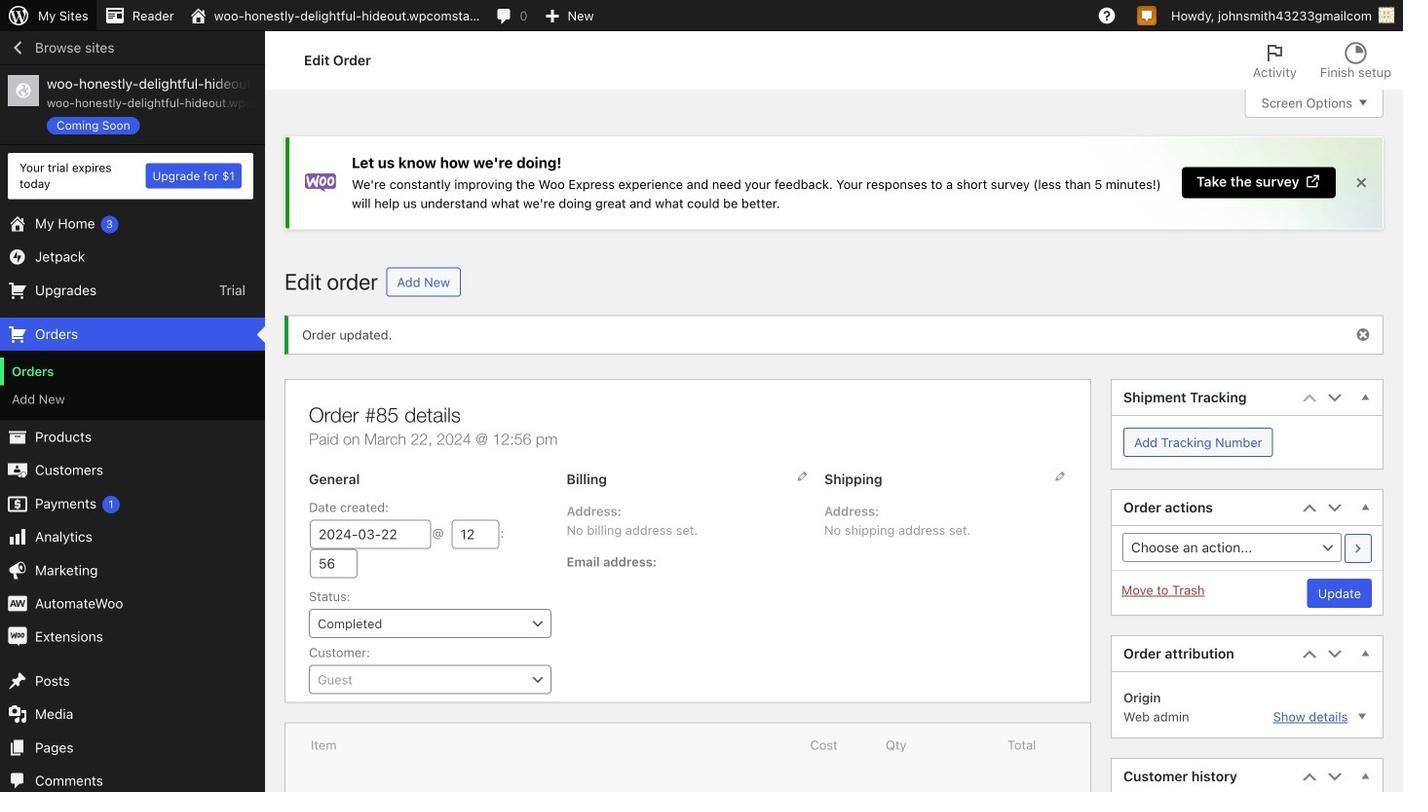 Task type: locate. For each thing, give the bounding box(es) containing it.
main menu navigation
[[0, 31, 265, 792]]

None text field
[[310, 520, 431, 549], [310, 610, 551, 637], [310, 666, 551, 693], [310, 520, 431, 549], [310, 610, 551, 637], [310, 666, 551, 693]]

m number field
[[310, 549, 358, 578]]

tab list
[[1241, 31, 1403, 90]]

None field
[[309, 609, 552, 638], [309, 665, 552, 694], [309, 609, 552, 638], [309, 665, 552, 694]]

h number field
[[452, 520, 500, 549]]



Task type: vqa. For each thing, say whether or not it's contained in the screenshot.
tab list
yes



Task type: describe. For each thing, give the bounding box(es) containing it.
take the survey image
[[1305, 173, 1322, 190]]

notification image
[[1139, 7, 1155, 22]]

toolbar navigation
[[0, 0, 1403, 35]]



